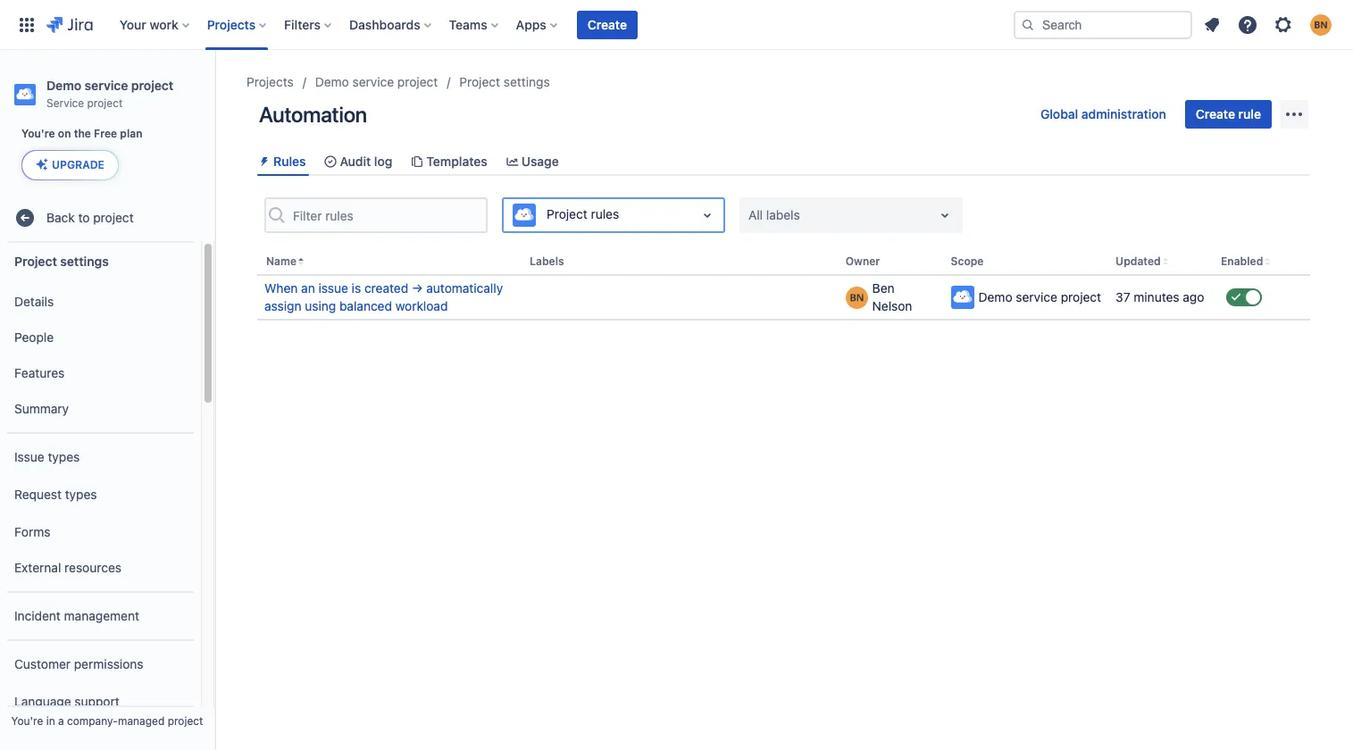 Task type: locate. For each thing, give the bounding box(es) containing it.
1 horizontal spatial service
[[353, 74, 394, 89]]

1 vertical spatial projects
[[247, 74, 294, 89]]

37 minutes ago
[[1116, 290, 1205, 305]]

project settings down the primary element
[[460, 74, 550, 89]]

demo service project down dashboards
[[315, 74, 438, 89]]

when an issue is created → automatically assign using balanced workload link
[[264, 280, 516, 316]]

teams button
[[444, 10, 505, 39]]

ben nelson image
[[846, 287, 868, 309]]

to
[[78, 210, 90, 225]]

create rule button
[[1186, 100, 1272, 129]]

0 vertical spatial types
[[48, 449, 80, 464]]

a
[[58, 715, 64, 728]]

project down dashboards dropdown button
[[398, 74, 438, 89]]

back to project
[[46, 210, 134, 225]]

types right issue
[[48, 449, 80, 464]]

1 horizontal spatial project
[[460, 74, 500, 89]]

notifications image
[[1202, 14, 1223, 35]]

0 horizontal spatial open image
[[697, 205, 718, 226]]

people
[[14, 329, 54, 345]]

labels
[[530, 255, 564, 268]]

global
[[1041, 106, 1079, 122]]

demo down the scope
[[979, 290, 1013, 305]]

create left the rule
[[1196, 106, 1236, 122]]

language
[[14, 694, 71, 709]]

0 vertical spatial projects
[[207, 17, 256, 32]]

service down dashboards
[[353, 74, 394, 89]]

owner
[[846, 255, 880, 268]]

demo
[[315, 74, 349, 89], [46, 78, 81, 93], [979, 290, 1013, 305]]

project up the "plan"
[[131, 78, 174, 93]]

project
[[460, 74, 500, 89], [547, 207, 588, 222], [14, 253, 57, 268]]

0 horizontal spatial service
[[85, 78, 128, 93]]

features
[[14, 365, 65, 380]]

0 vertical spatial project
[[460, 74, 500, 89]]

→
[[412, 281, 423, 296]]

0 horizontal spatial project
[[14, 253, 57, 268]]

1 vertical spatial you're
[[11, 715, 43, 728]]

1 horizontal spatial demo
[[315, 74, 349, 89]]

2 group from the top
[[7, 432, 194, 591]]

updated
[[1116, 255, 1161, 268]]

help image
[[1237, 14, 1259, 35]]

Filter rules field
[[288, 199, 486, 232]]

Search field
[[1014, 10, 1193, 39]]

1 vertical spatial project settings
[[14, 253, 109, 268]]

projects button
[[202, 10, 274, 39]]

1 group from the top
[[7, 279, 194, 432]]

demo up service
[[46, 78, 81, 93]]

jira image
[[46, 14, 93, 35], [46, 14, 93, 35]]

project down 'teams' dropdown button
[[460, 74, 500, 89]]

0 vertical spatial project settings
[[460, 74, 550, 89]]

2 open image from the left
[[935, 205, 956, 226]]

create button
[[577, 10, 638, 39]]

forms link
[[7, 515, 194, 550]]

group containing customer permissions
[[7, 640, 194, 751]]

language support
[[14, 694, 120, 709]]

usage image
[[505, 154, 520, 169]]

0 horizontal spatial settings
[[60, 253, 109, 268]]

project left 37
[[1061, 290, 1102, 305]]

0 horizontal spatial demo
[[46, 78, 81, 93]]

projects inside dropdown button
[[207, 17, 256, 32]]

1 horizontal spatial demo service project
[[979, 290, 1102, 305]]

demo up the automation
[[315, 74, 349, 89]]

3 group from the top
[[7, 640, 194, 751]]

project
[[398, 74, 438, 89], [131, 78, 174, 93], [87, 96, 123, 110], [93, 210, 134, 225], [1061, 290, 1102, 305], [168, 715, 203, 728]]

create right apps dropdown button on the left top of page
[[588, 17, 627, 32]]

projects for the projects link
[[247, 74, 294, 89]]

settings down to
[[60, 253, 109, 268]]

on
[[58, 127, 71, 140]]

service inside demo service project link
[[353, 74, 394, 89]]

you're for you're in a company-managed project
[[11, 715, 43, 728]]

service up the free
[[85, 78, 128, 93]]

workload
[[396, 299, 448, 314]]

project up the details
[[14, 253, 57, 268]]

rules
[[591, 207, 619, 222]]

project up the free
[[87, 96, 123, 110]]

2 horizontal spatial project
[[547, 207, 588, 222]]

you're left the in at the bottom left
[[11, 715, 43, 728]]

tab list
[[250, 147, 1318, 176]]

create inside the primary element
[[588, 17, 627, 32]]

projects right "work"
[[207, 17, 256, 32]]

demo service project down the scope
[[979, 290, 1102, 305]]

your work
[[120, 17, 178, 32]]

0 vertical spatial demo service project
[[315, 74, 438, 89]]

back to project link
[[7, 200, 207, 236]]

back
[[46, 210, 75, 225]]

demo service project link
[[315, 71, 438, 93]]

types down issue types link
[[65, 487, 97, 502]]

all
[[749, 207, 763, 223]]

project left rules
[[547, 207, 588, 222]]

1 vertical spatial settings
[[60, 253, 109, 268]]

administration
[[1082, 106, 1167, 122]]

upgrade
[[52, 158, 104, 172]]

project settings
[[460, 74, 550, 89], [14, 253, 109, 268]]

open image left the all
[[697, 205, 718, 226]]

you're
[[21, 127, 55, 140], [11, 715, 43, 728]]

external resources link
[[7, 550, 194, 586]]

0 vertical spatial you're
[[21, 127, 55, 140]]

0 horizontal spatial demo service project
[[315, 74, 438, 89]]

labels
[[766, 207, 800, 223]]

projects
[[207, 17, 256, 32], [247, 74, 294, 89]]

open image
[[697, 205, 718, 226], [935, 205, 956, 226]]

2 horizontal spatial demo
[[979, 290, 1013, 305]]

log
[[374, 154, 393, 169]]

you're left on
[[21, 127, 55, 140]]

1 vertical spatial demo service project
[[979, 290, 1102, 305]]

your profile and settings image
[[1311, 14, 1332, 35]]

projects up the automation
[[247, 74, 294, 89]]

summary link
[[7, 391, 194, 427]]

1 horizontal spatial project settings
[[460, 74, 550, 89]]

create
[[588, 17, 627, 32], [1196, 106, 1236, 122]]

tab list containing rules
[[250, 147, 1318, 176]]

scope
[[951, 255, 984, 268]]

create for create rule
[[1196, 106, 1236, 122]]

incident management link
[[7, 599, 194, 634]]

demo inside demo service project service project
[[46, 78, 81, 93]]

service
[[46, 96, 84, 110]]

permissions
[[74, 656, 143, 672]]

open image up the scope
[[935, 205, 956, 226]]

1 vertical spatial create
[[1196, 106, 1236, 122]]

0 vertical spatial settings
[[504, 74, 550, 89]]

2 vertical spatial project
[[14, 253, 57, 268]]

0 vertical spatial create
[[588, 17, 627, 32]]

request
[[14, 487, 62, 502]]

balanced
[[339, 299, 392, 314]]

0 horizontal spatial create
[[588, 17, 627, 32]]

1 horizontal spatial settings
[[504, 74, 550, 89]]

people link
[[7, 320, 194, 356]]

service left 37
[[1016, 290, 1058, 305]]

1 horizontal spatial open image
[[935, 205, 956, 226]]

issue
[[319, 281, 348, 296]]

create for create
[[588, 17, 627, 32]]

group containing details
[[7, 279, 194, 432]]

project settings down the back
[[14, 253, 109, 268]]

filters
[[284, 17, 321, 32]]

appswitcher icon image
[[16, 14, 38, 35]]

settings
[[504, 74, 550, 89], [60, 253, 109, 268]]

1 horizontal spatial create
[[1196, 106, 1236, 122]]

templates
[[427, 154, 488, 169]]

you're for you're on the free plan
[[21, 127, 55, 140]]

group
[[7, 279, 194, 432], [7, 432, 194, 591], [7, 640, 194, 751]]

banner
[[0, 0, 1354, 50]]

settings down apps
[[504, 74, 550, 89]]

types
[[48, 449, 80, 464], [65, 487, 97, 502]]

nelson
[[873, 299, 913, 314]]

features link
[[7, 356, 194, 391]]

service inside demo service project service project
[[85, 78, 128, 93]]

ben
[[873, 281, 895, 296]]

1 vertical spatial types
[[65, 487, 97, 502]]

resources
[[64, 560, 121, 575]]



Task type: vqa. For each thing, say whether or not it's contained in the screenshot.
as
no



Task type: describe. For each thing, give the bounding box(es) containing it.
created
[[365, 281, 408, 296]]

actions image
[[1284, 104, 1305, 125]]

projects for projects dropdown button
[[207, 17, 256, 32]]

rules
[[273, 154, 306, 169]]

teams
[[449, 17, 488, 32]]

enabled
[[1221, 255, 1264, 268]]

types for issue types
[[48, 449, 80, 464]]

minutes
[[1134, 290, 1180, 305]]

global administration
[[1041, 106, 1167, 122]]

demo service project service project
[[46, 78, 174, 110]]

automatically
[[426, 281, 503, 296]]

you're on the free plan
[[21, 127, 143, 140]]

settings image
[[1273, 14, 1295, 35]]

all labels
[[749, 207, 800, 223]]

name
[[266, 255, 297, 268]]

upgrade button
[[22, 151, 118, 180]]

apps button
[[511, 10, 565, 39]]

in
[[46, 715, 55, 728]]

details
[[14, 294, 54, 309]]

dashboards
[[349, 17, 421, 32]]

plan
[[120, 127, 143, 140]]

an
[[301, 281, 315, 296]]

project inside project settings link
[[460, 74, 500, 89]]

banner containing your work
[[0, 0, 1354, 50]]

when
[[264, 281, 298, 296]]

project right to
[[93, 210, 134, 225]]

rule
[[1239, 106, 1262, 122]]

enabled button
[[1214, 249, 1275, 275]]

templates image
[[410, 154, 425, 169]]

primary element
[[11, 0, 1014, 50]]

types for request types
[[65, 487, 97, 502]]

request types link
[[7, 475, 194, 515]]

summary
[[14, 401, 69, 416]]

project rules
[[547, 207, 619, 222]]

ben nelson
[[873, 281, 913, 314]]

external resources
[[14, 560, 121, 575]]

filters button
[[279, 10, 339, 39]]

1 open image from the left
[[697, 205, 718, 226]]

external
[[14, 560, 61, 575]]

you're in a company-managed project
[[11, 715, 203, 728]]

issue types link
[[7, 440, 194, 475]]

audit log image
[[324, 154, 338, 169]]

search image
[[1021, 17, 1036, 32]]

rules image
[[257, 154, 272, 169]]

0 horizontal spatial project settings
[[14, 253, 109, 268]]

incident management
[[14, 608, 139, 623]]

global administration link
[[1030, 100, 1177, 129]]

when an issue is created → automatically assign using balanced workload
[[264, 281, 503, 314]]

sidebar navigation image
[[195, 71, 234, 107]]

37
[[1116, 290, 1131, 305]]

ago
[[1183, 290, 1205, 305]]

is
[[352, 281, 361, 296]]

audit
[[340, 154, 371, 169]]

project right managed
[[168, 715, 203, 728]]

issue types
[[14, 449, 80, 464]]

automation
[[259, 102, 367, 127]]

projects link
[[247, 71, 294, 93]]

language support link
[[7, 683, 194, 722]]

project settings link
[[460, 71, 550, 93]]

incident
[[14, 608, 61, 623]]

details link
[[7, 284, 194, 320]]

free
[[94, 127, 117, 140]]

usage
[[522, 154, 559, 169]]

group containing issue types
[[7, 432, 194, 591]]

1 vertical spatial project
[[547, 207, 588, 222]]

name button
[[257, 249, 523, 275]]

support
[[74, 694, 120, 709]]

forms
[[14, 524, 50, 539]]

issue
[[14, 449, 44, 464]]

apps
[[516, 17, 547, 32]]

your
[[120, 17, 146, 32]]

company-
[[67, 715, 118, 728]]

customer
[[14, 656, 71, 672]]

using
[[305, 299, 336, 314]]

management
[[64, 608, 139, 623]]

2 horizontal spatial service
[[1016, 290, 1058, 305]]

request types
[[14, 487, 97, 502]]

create rule
[[1196, 106, 1262, 122]]



